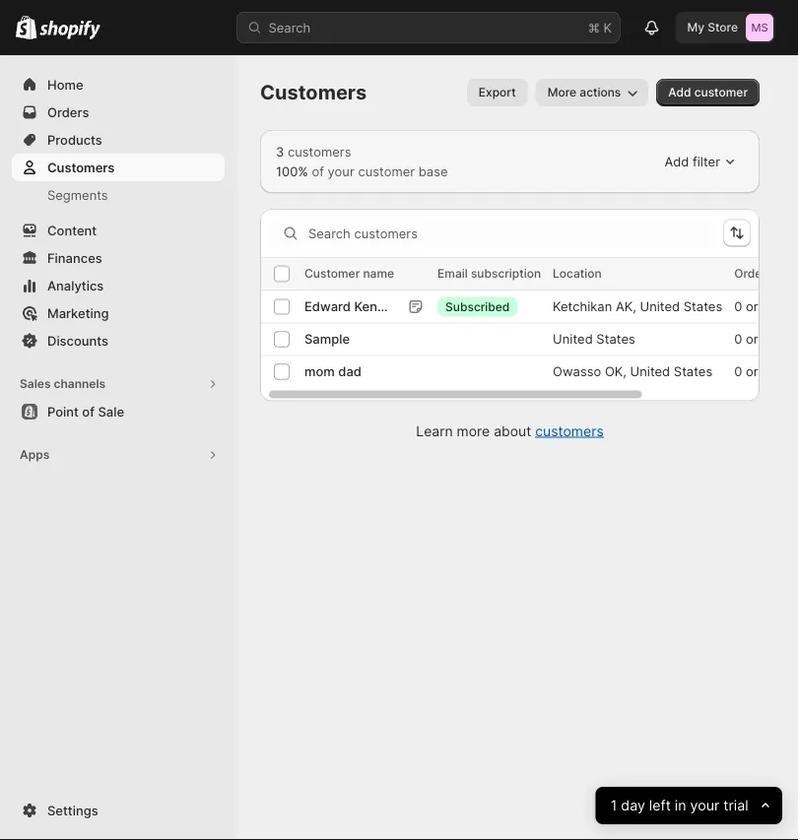 Task type: locate. For each thing, give the bounding box(es) containing it.
customer
[[695, 85, 748, 100], [358, 164, 415, 179]]

1 vertical spatial customer
[[358, 164, 415, 179]]

add filter
[[665, 154, 721, 169]]

your inside 3 customers 100% of your customer base
[[328, 164, 355, 179]]

states right ok,
[[674, 364, 713, 379]]

1 vertical spatial orders
[[735, 267, 773, 281]]

segments link
[[12, 181, 225, 209]]

0 horizontal spatial customer
[[358, 164, 415, 179]]

1 horizontal spatial customer
[[695, 85, 748, 100]]

add inside add customer button
[[669, 85, 692, 100]]

0 for united states
[[735, 332, 743, 347]]

customers
[[288, 144, 351, 159], [535, 423, 604, 440]]

0 vertical spatial 0 orders
[[735, 299, 785, 314]]

customers up 100%
[[288, 144, 351, 159]]

2 0 from the top
[[735, 332, 743, 347]]

1 orders from the top
[[746, 299, 785, 314]]

1 0 orders from the top
[[735, 299, 785, 314]]

customer name
[[305, 267, 394, 281]]

0 vertical spatial orders
[[746, 299, 785, 314]]

my store image
[[746, 14, 774, 41]]

sales channels button
[[12, 371, 225, 398]]

2 orders from the top
[[746, 332, 785, 347]]

my store
[[688, 20, 738, 34]]

add left filter
[[665, 154, 689, 169]]

2 vertical spatial 0
[[735, 364, 743, 379]]

3 0 orders from the top
[[735, 364, 785, 379]]

more
[[548, 85, 577, 100]]

1 horizontal spatial your
[[691, 798, 720, 815]]

ak,
[[616, 299, 637, 314]]

0 vertical spatial orders
[[47, 104, 89, 120]]

customers up segments
[[47, 160, 115, 175]]

1 horizontal spatial orders
[[735, 267, 773, 281]]

export button
[[467, 79, 528, 106]]

united
[[640, 299, 680, 314], [553, 332, 593, 347], [630, 364, 670, 379]]

more actions
[[548, 85, 621, 100]]

1 day left in your trial button
[[596, 788, 783, 825]]

customers right the about
[[535, 423, 604, 440]]

2 vertical spatial united
[[630, 364, 670, 379]]

of left sale
[[82, 404, 95, 419]]

learn more about customers
[[416, 423, 604, 440]]

analytics link
[[12, 272, 225, 300]]

1 vertical spatial add
[[665, 154, 689, 169]]

products link
[[12, 126, 225, 154]]

point of sale
[[47, 404, 124, 419]]

Search customers text field
[[309, 218, 716, 249]]

1 vertical spatial orders
[[746, 332, 785, 347]]

learn
[[416, 423, 453, 440]]

finances
[[47, 250, 102, 266]]

0 vertical spatial add
[[669, 85, 692, 100]]

2 vertical spatial 0 orders
[[735, 364, 785, 379]]

orders
[[47, 104, 89, 120], [735, 267, 773, 281]]

your for trial
[[691, 798, 720, 815]]

add customer button
[[657, 79, 760, 106]]

add for add customer
[[669, 85, 692, 100]]

add inside add filter button
[[665, 154, 689, 169]]

0 vertical spatial 0
[[735, 299, 743, 314]]

customers link
[[535, 423, 604, 440]]

2 vertical spatial orders
[[746, 364, 785, 379]]

content link
[[12, 217, 225, 244]]

orders link
[[12, 99, 225, 126]]

customers
[[260, 80, 367, 104], [47, 160, 115, 175]]

orders inside orders link
[[47, 104, 89, 120]]

1 vertical spatial customers
[[47, 160, 115, 175]]

customer down store
[[695, 85, 748, 100]]

your right 100%
[[328, 164, 355, 179]]

orders for ketchikan ak, united states
[[746, 299, 785, 314]]

your right in
[[691, 798, 720, 815]]

states for owasso ok, united states
[[674, 364, 713, 379]]

customers up 3
[[260, 80, 367, 104]]

sample
[[305, 332, 350, 347]]

your
[[328, 164, 355, 179], [691, 798, 720, 815]]

search
[[269, 20, 311, 35]]

states up ok,
[[597, 332, 636, 347]]

1 day left in your trial
[[611, 798, 749, 815]]

states right ak,
[[684, 299, 723, 314]]

0
[[735, 299, 743, 314], [735, 332, 743, 347], [735, 364, 743, 379]]

states
[[684, 299, 723, 314], [597, 332, 636, 347], [674, 364, 713, 379]]

1 vertical spatial 0
[[735, 332, 743, 347]]

1 vertical spatial 0 orders
[[735, 332, 785, 347]]

left
[[650, 798, 671, 815]]

content
[[47, 223, 97, 238]]

0 horizontal spatial of
[[82, 404, 95, 419]]

united right ak,
[[640, 299, 680, 314]]

orders for owasso ok, united states
[[746, 364, 785, 379]]

100%
[[276, 164, 308, 179]]

subscription
[[471, 267, 541, 281]]

0 vertical spatial customer
[[695, 85, 748, 100]]

0 horizontal spatial customers
[[47, 160, 115, 175]]

states for ketchikan ak, united states
[[684, 299, 723, 314]]

marketing
[[47, 306, 109, 321]]

add down my
[[669, 85, 692, 100]]

1 vertical spatial united
[[553, 332, 593, 347]]

location
[[553, 267, 602, 281]]

0 vertical spatial united
[[640, 299, 680, 314]]

actions
[[580, 85, 621, 100]]

0 orders
[[735, 299, 785, 314], [735, 332, 785, 347], [735, 364, 785, 379]]

1 vertical spatial customers
[[535, 423, 604, 440]]

customer
[[305, 267, 360, 281]]

1 horizontal spatial of
[[312, 164, 324, 179]]

1 horizontal spatial customers
[[260, 80, 367, 104]]

0 vertical spatial your
[[328, 164, 355, 179]]

1 vertical spatial your
[[691, 798, 720, 815]]

settings link
[[12, 797, 225, 825]]

3 orders from the top
[[746, 364, 785, 379]]

1 0 from the top
[[735, 299, 743, 314]]

email subscription
[[438, 267, 541, 281]]

⌘
[[588, 20, 600, 35]]

base
[[419, 164, 448, 179]]

trial
[[724, 798, 749, 815]]

customer left base
[[358, 164, 415, 179]]

united right ok,
[[630, 364, 670, 379]]

0 vertical spatial of
[[312, 164, 324, 179]]

0 vertical spatial states
[[684, 299, 723, 314]]

shopify image
[[40, 20, 101, 40]]

3 0 from the top
[[735, 364, 743, 379]]

point of sale link
[[12, 398, 225, 426]]

0 horizontal spatial orders
[[47, 104, 89, 120]]

2 vertical spatial states
[[674, 364, 713, 379]]

owasso ok, united states
[[553, 364, 713, 379]]

0 horizontal spatial your
[[328, 164, 355, 179]]

in
[[675, 798, 687, 815]]

0 horizontal spatial customers
[[288, 144, 351, 159]]

add
[[669, 85, 692, 100], [665, 154, 689, 169]]

0 vertical spatial customers
[[288, 144, 351, 159]]

apps button
[[12, 442, 225, 469]]

of
[[312, 164, 324, 179], [82, 404, 95, 419]]

your inside 'dropdown button'
[[691, 798, 720, 815]]

your for customer
[[328, 164, 355, 179]]

owasso
[[553, 364, 602, 379]]

2 0 orders from the top
[[735, 332, 785, 347]]

united up owasso on the top right
[[553, 332, 593, 347]]

sale
[[98, 404, 124, 419]]

of right 100%
[[312, 164, 324, 179]]

channels
[[54, 377, 106, 391]]

customers link
[[12, 154, 225, 181]]

mom dad link
[[305, 362, 362, 382]]

1 vertical spatial of
[[82, 404, 95, 419]]

orders
[[746, 299, 785, 314], [746, 332, 785, 347], [746, 364, 785, 379]]



Task type: describe. For each thing, give the bounding box(es) containing it.
discounts
[[47, 333, 108, 348]]

united for ok,
[[630, 364, 670, 379]]

segments
[[47, 187, 108, 203]]

settings
[[47, 803, 98, 819]]

ketchikan
[[553, 299, 612, 314]]

subscribed
[[446, 300, 510, 314]]

dad
[[338, 364, 362, 379]]

mom
[[305, 364, 335, 379]]

customer inside 3 customers 100% of your customer base
[[358, 164, 415, 179]]

analytics
[[47, 278, 104, 293]]

export
[[479, 85, 516, 100]]

0 orders for owasso ok, united states
[[735, 364, 785, 379]]

sales
[[20, 377, 51, 391]]

email
[[438, 267, 468, 281]]

filter
[[693, 154, 721, 169]]

3 customers 100% of your customer base
[[276, 144, 448, 179]]

marketing link
[[12, 300, 225, 327]]

home
[[47, 77, 83, 92]]

0 for owasso ok, united states
[[735, 364, 743, 379]]

add for add filter
[[665, 154, 689, 169]]

united for ak,
[[640, 299, 680, 314]]

name
[[363, 267, 394, 281]]

add filter button
[[657, 148, 744, 175]]

more
[[457, 423, 490, 440]]

orders for united states
[[746, 332, 785, 347]]

of inside point of sale link
[[82, 404, 95, 419]]

home link
[[12, 71, 225, 99]]

discounts link
[[12, 327, 225, 355]]

point
[[47, 404, 79, 419]]

k
[[604, 20, 612, 35]]

apps
[[20, 448, 50, 462]]

1 horizontal spatial customers
[[535, 423, 604, 440]]

of inside 3 customers 100% of your customer base
[[312, 164, 324, 179]]

mom dad
[[305, 364, 362, 379]]

shopify image
[[16, 15, 37, 39]]

day
[[621, 798, 646, 815]]

customers inside 3 customers 100% of your customer base
[[288, 144, 351, 159]]

united states
[[553, 332, 636, 347]]

0 orders for ketchikan ak, united states
[[735, 299, 785, 314]]

ok,
[[605, 364, 627, 379]]

ketchikan ak, united states
[[553, 299, 723, 314]]

more actions button
[[536, 79, 649, 106]]

my
[[688, 20, 705, 34]]

0 orders for united states
[[735, 332, 785, 347]]

point of sale button
[[0, 398, 237, 426]]

1 vertical spatial states
[[597, 332, 636, 347]]

sample link
[[305, 330, 350, 349]]

add customer
[[669, 85, 748, 100]]

0 for ketchikan ak, united states
[[735, 299, 743, 314]]

store
[[708, 20, 738, 34]]

⌘ k
[[588, 20, 612, 35]]

products
[[47, 132, 102, 147]]

customer inside button
[[695, 85, 748, 100]]

sales channels
[[20, 377, 106, 391]]

3
[[276, 144, 284, 159]]

0 vertical spatial customers
[[260, 80, 367, 104]]

1
[[611, 798, 618, 815]]

about
[[494, 423, 532, 440]]

finances link
[[12, 244, 225, 272]]



Task type: vqa. For each thing, say whether or not it's contained in the screenshot.
1st  'text field' from the left
no



